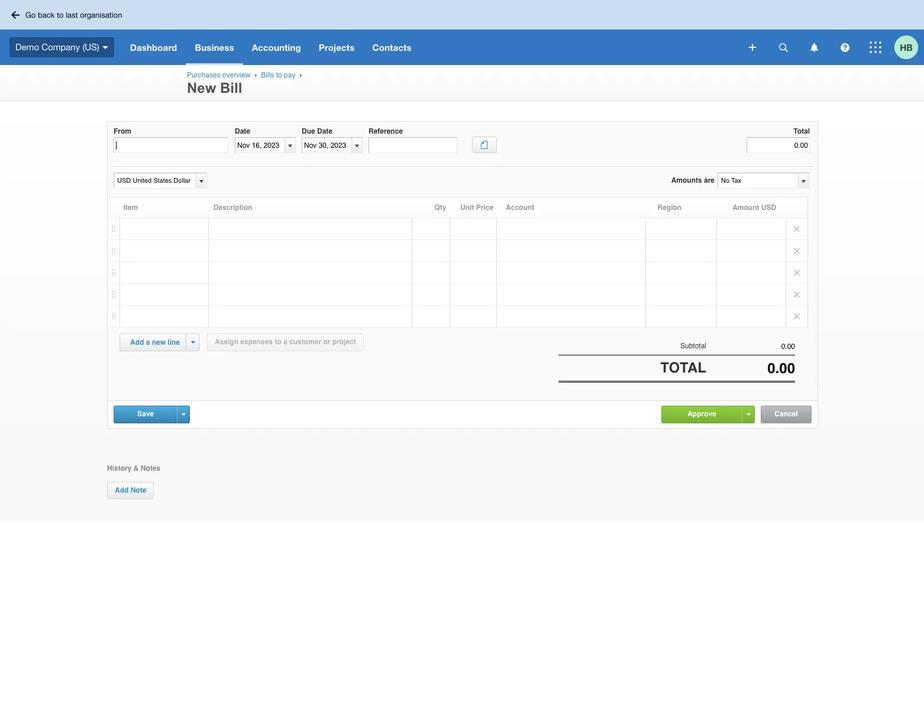 Task type: describe. For each thing, give the bounding box(es) containing it.
amount
[[733, 204, 760, 212]]

bill
[[220, 80, 242, 96]]

go back to last organisation link
[[7, 6, 129, 24]]

back
[[38, 10, 55, 19]]

projects button
[[310, 30, 364, 65]]

unit price
[[461, 204, 494, 212]]

project
[[333, 338, 356, 346]]

purchases overview link
[[187, 71, 251, 79]]

hb button
[[895, 30, 925, 65]]

demo
[[15, 42, 39, 52]]

business
[[195, 42, 234, 53]]

amounts
[[672, 176, 703, 185]]

company
[[42, 42, 80, 52]]

purchases
[[187, 71, 221, 79]]

add for add note
[[115, 487, 129, 495]]

amount usd
[[733, 204, 777, 212]]

cancel
[[775, 410, 799, 418]]

bills
[[261, 71, 274, 79]]

new
[[152, 339, 166, 347]]

description
[[214, 204, 253, 212]]

a inside add a new line link
[[146, 339, 150, 347]]

2 delete line item image from the top
[[787, 306, 808, 327]]

unit
[[461, 204, 475, 212]]

note
[[131, 487, 146, 495]]

approve link
[[663, 407, 743, 423]]

svg image inside go back to last organisation link
[[11, 11, 20, 19]]

add note
[[115, 487, 146, 495]]

projects
[[319, 42, 355, 53]]

Due Date text field
[[303, 138, 352, 153]]

cancel button
[[762, 407, 812, 423]]

or
[[324, 338, 331, 346]]

item
[[123, 204, 138, 212]]

qty
[[435, 204, 447, 212]]

1 › from the left
[[255, 71, 257, 79]]

business button
[[186, 30, 243, 65]]

assign expenses to a customer or project link
[[207, 334, 364, 352]]

assign expenses to a customer or project
[[215, 338, 356, 346]]

organisation
[[80, 10, 122, 19]]

line
[[168, 339, 180, 347]]

dashboard link
[[121, 30, 186, 65]]

2 date from the left
[[317, 127, 333, 136]]

more save options... image
[[181, 414, 186, 416]]

demo company (us) button
[[0, 30, 121, 65]]

bills to pay link
[[261, 71, 296, 79]]

&
[[134, 465, 139, 473]]

last
[[66, 10, 78, 19]]

usd
[[762, 204, 777, 212]]

go
[[25, 10, 36, 19]]

subtotal
[[681, 342, 707, 351]]



Task type: vqa. For each thing, say whether or not it's contained in the screenshot.
CUSTOMER
yes



Task type: locate. For each thing, give the bounding box(es) containing it.
to inside 'purchases overview › bills to pay › new bill'
[[276, 71, 282, 79]]

total
[[794, 127, 811, 136]]

add a new line link
[[123, 335, 187, 351]]

1 vertical spatial to
[[276, 71, 282, 79]]

1 vertical spatial add
[[115, 487, 129, 495]]

amounts are
[[672, 176, 715, 185]]

to for a
[[275, 338, 282, 346]]

banner containing hb
[[0, 0, 925, 65]]

1 horizontal spatial ›
[[300, 71, 302, 79]]

history
[[107, 465, 132, 473]]

to left pay
[[276, 71, 282, 79]]

more add line options... image
[[191, 342, 195, 344]]

2 vertical spatial to
[[275, 338, 282, 346]]

region
[[658, 204, 682, 212]]

notes
[[141, 465, 160, 473]]

None text field
[[114, 137, 229, 153], [114, 173, 194, 188], [707, 361, 796, 377], [114, 137, 229, 153], [114, 173, 194, 188], [707, 361, 796, 377]]

accounting
[[252, 42, 301, 53]]

delete line item image
[[787, 219, 808, 240], [787, 240, 808, 262], [787, 262, 808, 284]]

0 horizontal spatial a
[[146, 339, 150, 347]]

save
[[137, 410, 154, 418]]

approve
[[688, 410, 717, 418]]

customer
[[290, 338, 322, 346]]

1 horizontal spatial svg image
[[780, 43, 788, 52]]

› right pay
[[300, 71, 302, 79]]

to left the last
[[57, 10, 64, 19]]

total
[[661, 360, 707, 377]]

0 horizontal spatial ›
[[255, 71, 257, 79]]

add a new line
[[130, 339, 180, 347]]

contacts
[[373, 42, 412, 53]]

1 horizontal spatial add
[[130, 339, 144, 347]]

hb
[[901, 42, 914, 52]]

due date
[[302, 127, 333, 136]]

0 vertical spatial add
[[130, 339, 144, 347]]

0 horizontal spatial add
[[115, 487, 129, 495]]

a left customer
[[284, 338, 288, 346]]

2 › from the left
[[300, 71, 302, 79]]

2 delete line item image from the top
[[787, 240, 808, 262]]

svg image
[[11, 11, 20, 19], [870, 41, 882, 53], [780, 43, 788, 52]]

history & notes
[[107, 465, 160, 473]]

svg image inside demo company (us) popup button
[[102, 46, 108, 49]]

navigation containing dashboard
[[121, 30, 741, 65]]

1 vertical spatial delete line item image
[[787, 306, 808, 327]]

0 horizontal spatial date
[[235, 127, 250, 136]]

Date text field
[[236, 138, 285, 153]]

more approve options... image
[[747, 414, 751, 416]]

date up date text field
[[235, 127, 250, 136]]

None text field
[[719, 173, 798, 188], [707, 343, 796, 351], [719, 173, 798, 188], [707, 343, 796, 351]]

overview
[[223, 71, 251, 79]]

1 horizontal spatial date
[[317, 127, 333, 136]]

Reference text field
[[369, 137, 458, 153]]

add
[[130, 339, 144, 347], [115, 487, 129, 495]]

1 delete line item image from the top
[[787, 219, 808, 240]]

0 vertical spatial to
[[57, 10, 64, 19]]

1 vertical spatial delete line item image
[[787, 240, 808, 262]]

save link
[[114, 407, 177, 423]]

1 horizontal spatial a
[[284, 338, 288, 346]]

due
[[302, 127, 315, 136]]

add left note
[[115, 487, 129, 495]]

2 vertical spatial delete line item image
[[787, 262, 808, 284]]

date up the due date text box
[[317, 127, 333, 136]]

navigation inside banner
[[121, 30, 741, 65]]

demo company (us)
[[15, 42, 99, 52]]

are
[[705, 176, 715, 185]]

to for last
[[57, 10, 64, 19]]

add for add a new line
[[130, 339, 144, 347]]

3 delete line item image from the top
[[787, 262, 808, 284]]

›
[[255, 71, 257, 79], [300, 71, 302, 79]]

svg image
[[811, 43, 819, 52], [841, 43, 850, 52], [750, 44, 757, 51], [102, 46, 108, 49]]

a inside assign expenses to a customer or project link
[[284, 338, 288, 346]]

Total text field
[[747, 137, 811, 153]]

2 horizontal spatial svg image
[[870, 41, 882, 53]]

(us)
[[83, 42, 99, 52]]

new
[[187, 80, 216, 96]]

go back to last organisation
[[25, 10, 122, 19]]

accounting button
[[243, 30, 310, 65]]

a left new
[[146, 339, 150, 347]]

pay
[[284, 71, 296, 79]]

add left new
[[130, 339, 144, 347]]

assign
[[215, 338, 239, 346]]

1 delete line item image from the top
[[787, 284, 808, 306]]

dashboard
[[130, 42, 177, 53]]

0 horizontal spatial svg image
[[11, 11, 20, 19]]

account
[[506, 204, 535, 212]]

date
[[235, 127, 250, 136], [317, 127, 333, 136]]

a
[[284, 338, 288, 346], [146, 339, 150, 347]]

0 vertical spatial delete line item image
[[787, 284, 808, 306]]

add note link
[[107, 482, 154, 500]]

banner
[[0, 0, 925, 65]]

purchases overview › bills to pay › new bill
[[187, 71, 304, 96]]

contacts button
[[364, 30, 421, 65]]

delete line item image
[[787, 284, 808, 306], [787, 306, 808, 327]]

› left bills
[[255, 71, 257, 79]]

0 vertical spatial delete line item image
[[787, 219, 808, 240]]

expenses
[[241, 338, 273, 346]]

1 date from the left
[[235, 127, 250, 136]]

to
[[57, 10, 64, 19], [276, 71, 282, 79], [275, 338, 282, 346]]

navigation
[[121, 30, 741, 65]]

to right "expenses"
[[275, 338, 282, 346]]

from
[[114, 127, 131, 136]]

price
[[477, 204, 494, 212]]

reference
[[369, 127, 403, 136]]



